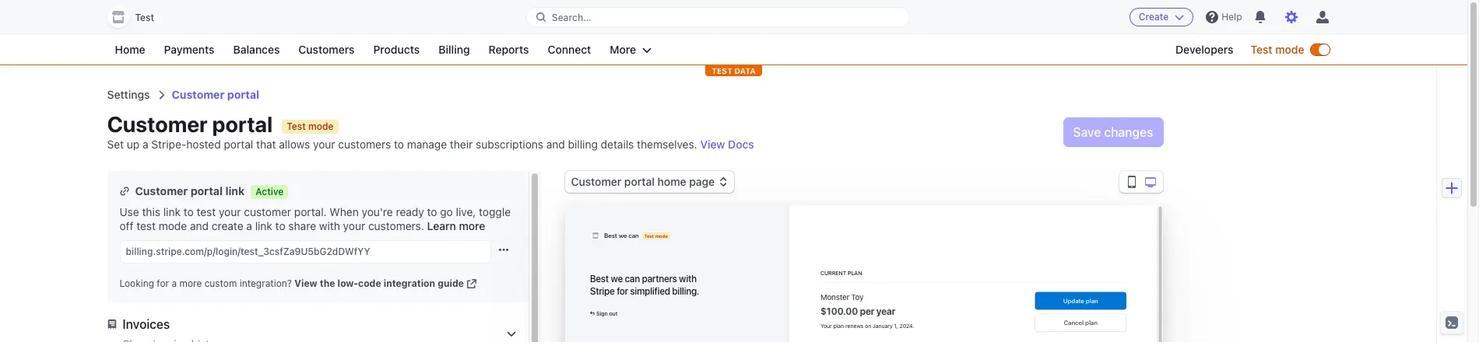Task type: locate. For each thing, give the bounding box(es) containing it.
test
[[135, 12, 154, 23], [1251, 43, 1273, 56], [287, 121, 306, 132], [644, 233, 654, 239]]

1 vertical spatial with
[[679, 273, 697, 284]]

test up the create
[[197, 206, 216, 219]]

1 vertical spatial can
[[625, 273, 640, 284]]

learn more link
[[427, 219, 485, 234]]

link for this
[[163, 206, 181, 219]]

and inside 'test mode set up a stripe-hosted portal that allows your customers to manage their subscriptions and billing details themselves. view docs'
[[547, 138, 565, 151]]

1 horizontal spatial more
[[459, 220, 485, 233]]

a
[[143, 138, 148, 151], [246, 220, 252, 233], [172, 278, 177, 290]]

can
[[628, 232, 639, 239], [625, 273, 640, 284]]

0 vertical spatial view
[[700, 138, 725, 151]]

best for best we can partners with stripe for simplified billing.
[[590, 273, 609, 284]]

and left the create
[[190, 220, 209, 233]]

plan for current plan
[[848, 270, 862, 276]]

test inside button
[[135, 12, 154, 23]]

0 vertical spatial we
[[619, 232, 627, 239]]

balances
[[233, 43, 280, 56]]

0 vertical spatial customer
[[172, 88, 225, 101]]

billing.stripe.com/p/login/test_3csfza9u5bg2ddwfyy button
[[126, 244, 370, 260]]

2 vertical spatial your
[[343, 220, 365, 233]]

can up best we can partners with stripe for simplified billing.
[[628, 232, 639, 239]]

best we can test mode
[[604, 232, 668, 239]]

connect
[[548, 43, 591, 56]]

0 vertical spatial a
[[143, 138, 148, 151]]

portal up the create
[[191, 185, 223, 198]]

1 vertical spatial customer
[[135, 185, 188, 198]]

2 vertical spatial portal
[[191, 185, 223, 198]]

a right up
[[143, 138, 148, 151]]

invoices
[[123, 318, 170, 332]]

1 horizontal spatial your
[[313, 138, 335, 151]]

0 vertical spatial more
[[459, 220, 485, 233]]

test button
[[107, 6, 170, 28]]

with down when
[[319, 220, 340, 233]]

out
[[609, 310, 617, 317]]

we inside best we can partners with stripe for simplified billing.
[[611, 273, 623, 284]]

test inside 'test mode set up a stripe-hosted portal that allows your customers to manage their subscriptions and billing details themselves. view docs'
[[287, 121, 306, 132]]

best
[[604, 232, 617, 239], [590, 273, 609, 284]]

customer
[[244, 206, 291, 219]]

customers link
[[291, 40, 362, 59]]

to
[[394, 138, 404, 151], [184, 206, 194, 219], [427, 206, 437, 219], [275, 220, 286, 233]]

more inside learn more link
[[459, 220, 485, 233]]

help
[[1222, 11, 1242, 23]]

2024
[[899, 323, 912, 329]]

active
[[256, 186, 284, 197]]

1 horizontal spatial with
[[679, 273, 697, 284]]

test mode
[[1251, 43, 1305, 56]]

and inside use this link to test your customer portal. when you're ready to go live, toggle off test mode and create a link to share with your customers.
[[190, 220, 209, 233]]

we
[[619, 232, 627, 239], [611, 273, 623, 284]]

data
[[735, 66, 756, 76]]

plan right current
[[848, 270, 862, 276]]

0 vertical spatial your
[[313, 138, 335, 151]]

view inside view the low-code integration guide link
[[295, 278, 317, 290]]

create
[[212, 220, 243, 233]]

more button
[[602, 40, 660, 59]]

customers
[[299, 43, 355, 56]]

your right allows
[[313, 138, 335, 151]]

mode
[[1276, 43, 1305, 56], [308, 121, 334, 132], [159, 220, 187, 233], [655, 233, 668, 239]]

Search… search field
[[527, 7, 910, 27]]

test up allows
[[287, 121, 306, 132]]

code
[[358, 278, 381, 290]]

test for test mode set up a stripe-hosted portal that allows your customers to manage their subscriptions and billing details themselves. view docs
[[287, 121, 306, 132]]

portal inside 'test mode set up a stripe-hosted portal that allows your customers to manage their subscriptions and billing details themselves. view docs'
[[224, 138, 253, 151]]

details
[[601, 138, 634, 151]]

customers.
[[368, 220, 424, 233]]

view the low-code integration guide
[[295, 278, 464, 290]]

1 vertical spatial portal
[[224, 138, 253, 151]]

stripe
[[590, 286, 615, 297]]

and
[[547, 138, 565, 151], [190, 220, 209, 233]]

learn more
[[427, 220, 485, 233]]

plan for update plan
[[1086, 298, 1098, 305]]

use
[[120, 206, 139, 219]]

more down the live,
[[459, 220, 485, 233]]

developers
[[1176, 43, 1234, 56]]

1 vertical spatial a
[[246, 220, 252, 233]]

0 horizontal spatial your
[[219, 206, 241, 219]]

learn
[[427, 220, 456, 233]]

a right the create
[[246, 220, 252, 233]]

plan
[[848, 270, 862, 276], [1086, 298, 1098, 305], [1085, 320, 1098, 327], [833, 323, 844, 329]]

link left active
[[225, 185, 245, 198]]

plan right your
[[833, 323, 844, 329]]

customer up this
[[135, 185, 188, 198]]

we up best we can partners with stripe for simplified billing.
[[619, 232, 627, 239]]

link down customer
[[255, 220, 272, 233]]

customer for customer portal
[[172, 88, 225, 101]]

0 vertical spatial portal
[[227, 88, 259, 101]]

1 vertical spatial best
[[590, 273, 609, 284]]

portal down balances link
[[227, 88, 259, 101]]

january
[[873, 323, 893, 329]]

1 vertical spatial and
[[190, 220, 209, 233]]

looking for a more custom integration?
[[120, 278, 292, 290]]

billing
[[439, 43, 470, 56]]

mode inside use this link to test your customer portal. when you're ready to go live, toggle off test mode and create a link to share with your customers.
[[159, 220, 187, 233]]

test up home
[[135, 12, 154, 23]]

2 horizontal spatial a
[[246, 220, 252, 233]]

plan right cancel
[[1085, 320, 1098, 327]]

hosted
[[186, 138, 221, 151]]

1 horizontal spatial for
[[617, 286, 628, 297]]

billing
[[568, 138, 598, 151]]

for right stripe
[[617, 286, 628, 297]]

1 vertical spatial we
[[611, 273, 623, 284]]

1 horizontal spatial view
[[700, 138, 725, 151]]

test down this
[[136, 220, 156, 233]]

0 vertical spatial can
[[628, 232, 639, 239]]

0 horizontal spatial link
[[163, 206, 181, 219]]

0 vertical spatial link
[[225, 185, 245, 198]]

1 horizontal spatial and
[[547, 138, 565, 151]]

and left billing
[[547, 138, 565, 151]]

with up billing.
[[679, 273, 697, 284]]

0 vertical spatial best
[[604, 232, 617, 239]]

update plan link
[[1035, 293, 1126, 310]]

test inside best we can test mode
[[644, 233, 654, 239]]

a right looking
[[172, 278, 177, 290]]

0 horizontal spatial view
[[295, 278, 317, 290]]

0 vertical spatial and
[[547, 138, 565, 151]]

view left docs
[[700, 138, 725, 151]]

themselves.
[[637, 138, 697, 151]]

cancel
[[1064, 320, 1084, 327]]

billing.
[[672, 286, 699, 297]]

customer
[[172, 88, 225, 101], [135, 185, 188, 198]]

1 vertical spatial view
[[295, 278, 317, 290]]

more left custom at the bottom of the page
[[179, 278, 202, 290]]

can inside best we can partners with stripe for simplified billing.
[[625, 273, 640, 284]]

your down when
[[343, 220, 365, 233]]

payments
[[164, 43, 215, 56]]

best we can partners with stripe for simplified billing.
[[590, 273, 699, 297]]

2 vertical spatial a
[[172, 278, 177, 290]]

go
[[440, 206, 453, 219]]

0 horizontal spatial a
[[143, 138, 148, 151]]

create
[[1139, 11, 1169, 23]]

0 vertical spatial test
[[197, 206, 216, 219]]

best inside best we can partners with stripe for simplified billing.
[[590, 273, 609, 284]]

live,
[[456, 206, 476, 219]]

sign
[[596, 310, 608, 317]]

stripe-
[[151, 138, 186, 151]]

simplified
[[630, 286, 670, 297]]

1 horizontal spatial link
[[225, 185, 245, 198]]

link right this
[[163, 206, 181, 219]]

0 horizontal spatial for
[[157, 278, 169, 290]]

to left manage
[[394, 138, 404, 151]]

test right developers
[[1251, 43, 1273, 56]]

share
[[288, 220, 316, 233]]

when
[[330, 206, 359, 219]]

connect link
[[540, 40, 599, 59]]

help button
[[1200, 5, 1249, 30]]

your
[[313, 138, 335, 151], [219, 206, 241, 219], [343, 220, 365, 233]]

test up partners
[[644, 233, 654, 239]]

1 vertical spatial more
[[179, 278, 202, 290]]

0 vertical spatial with
[[319, 220, 340, 233]]

your up the create
[[219, 206, 241, 219]]

we for best we can test mode
[[619, 232, 627, 239]]

save changes button
[[1064, 118, 1163, 146]]

for
[[157, 278, 169, 290], [617, 286, 628, 297]]

can up simplified on the left of page
[[625, 273, 640, 284]]

0 horizontal spatial with
[[319, 220, 340, 233]]

home
[[115, 43, 145, 56]]

portal.
[[294, 206, 327, 219]]

1 vertical spatial link
[[163, 206, 181, 219]]

for right looking
[[157, 278, 169, 290]]

svg image
[[499, 246, 508, 255]]

invoices button
[[101, 309, 528, 343]]

we up stripe
[[611, 273, 623, 284]]

off
[[120, 220, 134, 233]]

plan right update
[[1086, 298, 1098, 305]]

customer down payments link
[[172, 88, 225, 101]]

portal left "that"
[[224, 138, 253, 151]]

test
[[712, 66, 733, 76]]

0 horizontal spatial and
[[190, 220, 209, 233]]

view left 'the'
[[295, 278, 317, 290]]

1 vertical spatial your
[[219, 206, 241, 219]]

0 horizontal spatial test
[[136, 220, 156, 233]]

update plan
[[1063, 298, 1098, 305]]

1 horizontal spatial test
[[197, 206, 216, 219]]

cancel plan link
[[1035, 315, 1126, 332]]

portal
[[227, 88, 259, 101], [224, 138, 253, 151], [191, 185, 223, 198]]

search…
[[552, 11, 591, 23]]

settings
[[107, 88, 150, 101]]

2 vertical spatial link
[[255, 220, 272, 233]]

test for test mode
[[1251, 43, 1273, 56]]



Task type: vqa. For each thing, say whether or not it's contained in the screenshot.
'Add coupon' button
no



Task type: describe. For each thing, give the bounding box(es) containing it.
custom
[[205, 278, 237, 290]]

we for best we can partners with stripe for simplified billing.
[[611, 273, 623, 284]]

view docs link
[[700, 137, 754, 153]]

with inside use this link to test your customer portal. when you're ready to go live, toggle off test mode and create a link to share with your customers.
[[319, 220, 340, 233]]

to down customer
[[275, 220, 286, 233]]

low-
[[338, 278, 358, 290]]

home link
[[107, 40, 153, 59]]

balances link
[[226, 40, 288, 59]]

to down the customer portal link
[[184, 206, 194, 219]]

reports link
[[481, 40, 537, 59]]

can for partners
[[625, 273, 640, 284]]

renews
[[845, 323, 863, 329]]

portal for customer portal link
[[191, 185, 223, 198]]

use this link to test your customer portal. when you're ready to go live, toggle off test mode and create a link to share with your customers.
[[120, 206, 511, 233]]

billing.stripe.com/p/login/test_3csfza9u5bg2ddwfyy
[[126, 246, 370, 258]]

to left go
[[427, 206, 437, 219]]

to inside 'test mode set up a stripe-hosted portal that allows your customers to manage their subscriptions and billing details themselves. view docs'
[[394, 138, 404, 151]]

cancel plan
[[1064, 320, 1098, 327]]

test data
[[712, 66, 756, 76]]

sign out button
[[590, 310, 617, 318]]

guide
[[438, 278, 464, 290]]

test for test
[[135, 12, 154, 23]]

with inside best we can partners with stripe for simplified billing.
[[679, 273, 697, 284]]

billing link
[[431, 40, 478, 59]]

on
[[865, 323, 871, 329]]

your inside 'test mode set up a stripe-hosted portal that allows your customers to manage their subscriptions and billing details themselves. view docs'
[[313, 138, 335, 151]]

mode inside best we can test mode
[[655, 233, 668, 239]]

allows
[[279, 138, 310, 151]]

looking
[[120, 278, 154, 290]]

integration
[[384, 278, 435, 290]]

manage
[[407, 138, 447, 151]]

monster toy $100.00 per year your plan renews on january 1, 2024 .
[[820, 293, 914, 329]]

developers link
[[1168, 40, 1242, 59]]

can for test
[[628, 232, 639, 239]]

customer portal
[[172, 88, 259, 101]]

create button
[[1130, 8, 1194, 26]]

Search… text field
[[527, 7, 910, 27]]

view inside 'test mode set up a stripe-hosted portal that allows your customers to manage their subscriptions and billing details themselves. view docs'
[[700, 138, 725, 151]]

1,
[[894, 323, 898, 329]]

products link
[[366, 40, 428, 59]]

integration?
[[240, 278, 292, 290]]

reports
[[489, 43, 529, 56]]

toy
[[851, 293, 864, 302]]

portal for customer portal
[[227, 88, 259, 101]]

a inside use this link to test your customer portal. when you're ready to go live, toggle off test mode and create a link to share with your customers.
[[246, 220, 252, 233]]

0 horizontal spatial more
[[179, 278, 202, 290]]

link for portal
[[225, 185, 245, 198]]

up
[[127, 138, 140, 151]]

this
[[142, 206, 160, 219]]

mode inside 'test mode set up a stripe-hosted portal that allows your customers to manage their subscriptions and billing details themselves. view docs'
[[308, 121, 334, 132]]

that
[[256, 138, 276, 151]]

customer for customer portal link
[[135, 185, 188, 198]]

set
[[107, 138, 124, 151]]

$100.00
[[820, 306, 858, 317]]

docs
[[728, 138, 754, 151]]

save
[[1074, 125, 1101, 139]]

.
[[912, 323, 914, 329]]

changes
[[1105, 125, 1154, 139]]

more
[[610, 43, 636, 56]]

save changes
[[1074, 125, 1154, 139]]

customer portal link
[[135, 185, 245, 198]]

ready
[[396, 206, 424, 219]]

sign out
[[596, 310, 617, 317]]

partners
[[642, 273, 677, 284]]

plan inside monster toy $100.00 per year your plan renews on january 1, 2024 .
[[833, 323, 844, 329]]

test mode set up a stripe-hosted portal that allows your customers to manage their subscriptions and billing details themselves. view docs
[[107, 121, 754, 151]]

current
[[820, 270, 846, 276]]

subscriptions
[[476, 138, 544, 151]]

1 vertical spatial test
[[136, 220, 156, 233]]

toggle
[[479, 206, 511, 219]]

year
[[876, 306, 895, 317]]

2 horizontal spatial link
[[255, 220, 272, 233]]

monster
[[820, 293, 849, 302]]

current plan
[[820, 270, 862, 276]]

plan for cancel plan
[[1085, 320, 1098, 327]]

customers
[[338, 138, 391, 151]]

2 horizontal spatial your
[[343, 220, 365, 233]]

1 horizontal spatial a
[[172, 278, 177, 290]]

your
[[820, 323, 832, 329]]

for inside best we can partners with stripe for simplified billing.
[[617, 286, 628, 297]]

per
[[860, 306, 874, 317]]

payments link
[[156, 40, 222, 59]]

you're
[[362, 206, 393, 219]]

products
[[373, 43, 420, 56]]

best for best we can test mode
[[604, 232, 617, 239]]

settings link
[[107, 88, 150, 101]]

a inside 'test mode set up a stripe-hosted portal that allows your customers to manage their subscriptions and billing details themselves. view docs'
[[143, 138, 148, 151]]



